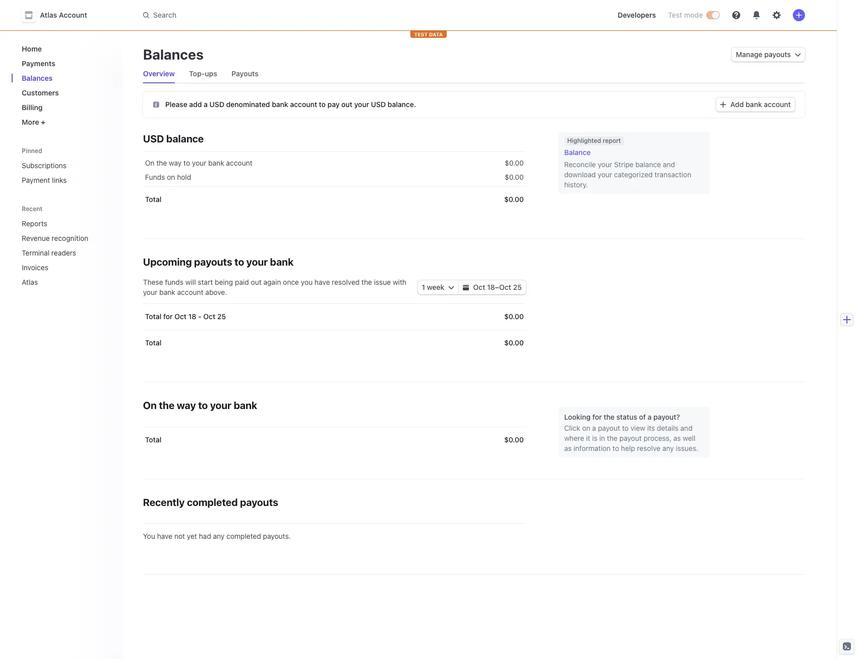 Task type: vqa. For each thing, say whether or not it's contained in the screenshot.
Recently
yes



Task type: locate. For each thing, give the bounding box(es) containing it.
please add a usd denominated bank account to pay out your usd balance.
[[165, 100, 416, 108]]

once
[[283, 278, 299, 287]]

0 vertical spatial and
[[663, 160, 675, 169]]

1 horizontal spatial 25
[[513, 283, 522, 292]]

0 horizontal spatial for
[[163, 312, 173, 321]]

out
[[342, 100, 353, 108], [251, 278, 262, 287]]

out inside these funds will start being paid out again once you have resolved the issue with your bank account above.
[[251, 278, 262, 287]]

0 vertical spatial payouts
[[765, 50, 791, 59]]

looking
[[564, 413, 591, 422]]

a right of
[[648, 413, 652, 422]]

funds on hold
[[145, 173, 191, 182]]

process,
[[644, 434, 672, 443]]

svg image
[[795, 52, 801, 58], [153, 101, 159, 107], [721, 102, 727, 108], [449, 285, 455, 291], [463, 285, 469, 291]]

0 vertical spatial for
[[163, 312, 173, 321]]

paid
[[235, 278, 249, 287]]

on inside looking for the status of a payout? click on a payout to view its details and where it is in the payout process, as well as information to help resolve any issues.
[[582, 424, 591, 433]]

looking for the status of a payout? click on a payout to view its details and where it is in the payout process, as well as information to help resolve any issues.
[[564, 413, 699, 453]]

1 vertical spatial balance
[[636, 160, 661, 169]]

1 horizontal spatial out
[[342, 100, 353, 108]]

25 right –
[[513, 283, 522, 292]]

upcoming payouts to your bank
[[143, 256, 294, 268]]

svg image inside 1 week popup button
[[449, 285, 455, 291]]

have inside these funds will start being paid out again once you have resolved the issue with your bank account above.
[[315, 278, 330, 287]]

balances link
[[18, 70, 115, 86]]

pay
[[328, 100, 340, 108]]

a up is
[[593, 424, 596, 433]]

1 horizontal spatial atlas
[[40, 11, 57, 19]]

usd right add
[[210, 100, 224, 108]]

balances up "overview"
[[143, 46, 204, 63]]

payments link
[[18, 55, 115, 72]]

1 vertical spatial 25
[[217, 312, 226, 321]]

balance link
[[564, 148, 704, 158]]

2 horizontal spatial a
[[648, 413, 652, 422]]

svg image for manage payouts
[[795, 52, 801, 58]]

have right you
[[315, 278, 330, 287]]

0 horizontal spatial 18
[[188, 312, 196, 321]]

0 horizontal spatial balances
[[22, 74, 53, 82]]

pinned navigation links element
[[18, 143, 117, 189]]

1 vertical spatial grid
[[143, 304, 526, 356]]

these
[[143, 278, 163, 287]]

1 horizontal spatial payouts
[[240, 497, 278, 509]]

test
[[668, 11, 683, 19]]

way inside grid
[[169, 159, 182, 167]]

atlas for atlas
[[22, 278, 38, 287]]

0 horizontal spatial a
[[204, 100, 208, 108]]

4 total from the top
[[145, 436, 161, 444]]

payouts link
[[227, 67, 263, 81]]

atlas inside recent element
[[22, 278, 38, 287]]

developers
[[618, 11, 656, 19]]

revenue
[[22, 234, 50, 243]]

total
[[145, 195, 161, 204], [145, 312, 161, 321], [145, 339, 161, 347], [145, 436, 161, 444]]

0 vertical spatial atlas
[[40, 11, 57, 19]]

total for 2nd "row" from the bottom
[[145, 339, 161, 347]]

had
[[199, 532, 211, 541]]

settings image
[[773, 11, 781, 19]]

these funds will start being paid out again once you have resolved the issue with your bank account above.
[[143, 278, 407, 297]]

0 vertical spatial grid
[[143, 152, 526, 213]]

in
[[600, 434, 605, 443]]

0 vertical spatial 18
[[487, 283, 495, 292]]

svg image inside manage payouts popup button
[[795, 52, 801, 58]]

not
[[174, 532, 185, 541]]

0 horizontal spatial and
[[663, 160, 675, 169]]

payouts for manage
[[765, 50, 791, 59]]

0 vertical spatial payout
[[598, 424, 620, 433]]

1 vertical spatial atlas
[[22, 278, 38, 287]]

oct 18 – oct 25
[[473, 283, 522, 292]]

way
[[169, 159, 182, 167], [177, 400, 196, 412]]

again
[[264, 278, 281, 287]]

payouts right manage at top right
[[765, 50, 791, 59]]

completed up you have not yet had any completed payouts.
[[187, 497, 238, 509]]

hold
[[177, 173, 191, 182]]

0 horizontal spatial atlas
[[22, 278, 38, 287]]

manage payouts
[[736, 50, 791, 59]]

tab list
[[139, 65, 805, 83]]

resolve
[[637, 444, 661, 453]]

svg image for add bank account
[[721, 102, 727, 108]]

total for oct 18 - oct 25
[[145, 312, 226, 321]]

1 horizontal spatial have
[[315, 278, 330, 287]]

any right had
[[213, 532, 225, 541]]

balance up the on the way to your bank account
[[166, 133, 204, 145]]

4 row from the top
[[143, 304, 526, 330]]

2 vertical spatial payouts
[[240, 497, 278, 509]]

0 horizontal spatial 25
[[217, 312, 226, 321]]

your inside these funds will start being paid out again once you have resolved the issue with your bank account above.
[[143, 288, 157, 297]]

1 vertical spatial and
[[681, 424, 693, 433]]

out right the pay
[[342, 100, 353, 108]]

1 vertical spatial way
[[177, 400, 196, 412]]

0 vertical spatial as
[[674, 434, 681, 443]]

payouts
[[765, 50, 791, 59], [194, 256, 232, 268], [240, 497, 278, 509]]

help
[[621, 444, 635, 453]]

0 vertical spatial on
[[145, 159, 155, 167]]

top-ups link
[[185, 67, 221, 81]]

1 horizontal spatial and
[[681, 424, 693, 433]]

2 horizontal spatial payouts
[[765, 50, 791, 59]]

1 horizontal spatial for
[[593, 413, 602, 422]]

as left well
[[674, 434, 681, 443]]

on up it
[[582, 424, 591, 433]]

0 vertical spatial have
[[315, 278, 330, 287]]

above.
[[205, 288, 227, 297]]

1 horizontal spatial usd
[[210, 100, 224, 108]]

balances
[[143, 46, 204, 63], [22, 74, 53, 82]]

1 vertical spatial for
[[593, 413, 602, 422]]

0 vertical spatial balances
[[143, 46, 204, 63]]

0 vertical spatial any
[[663, 444, 674, 453]]

0 horizontal spatial as
[[564, 444, 572, 453]]

payouts up payouts. at the bottom of the page
[[240, 497, 278, 509]]

1 vertical spatial completed
[[227, 532, 261, 541]]

usd balance
[[143, 133, 204, 145]]

as down where
[[564, 444, 572, 453]]

svg image right manage payouts
[[795, 52, 801, 58]]

on
[[167, 173, 175, 182], [582, 424, 591, 433]]

billing
[[22, 103, 43, 112]]

account
[[59, 11, 87, 19]]

1 vertical spatial as
[[564, 444, 572, 453]]

balance inside 'highlighted report balance reconcile your stripe balance and download your categorized transaction history.'
[[636, 160, 661, 169]]

balance up "categorized"
[[636, 160, 661, 169]]

highlighted report balance reconcile your stripe balance and download your categorized transaction history.
[[564, 137, 692, 189]]

balance
[[166, 133, 204, 145], [636, 160, 661, 169]]

1 vertical spatial out
[[251, 278, 262, 287]]

its
[[648, 424, 655, 433]]

with
[[393, 278, 407, 287]]

25 right - at the left top
[[217, 312, 226, 321]]

2 row from the top
[[143, 168, 526, 187]]

payout up help in the right bottom of the page
[[620, 434, 642, 443]]

1 horizontal spatial balance
[[636, 160, 661, 169]]

for right looking
[[593, 413, 602, 422]]

1 week button
[[418, 281, 459, 295]]

1 horizontal spatial on
[[582, 424, 591, 433]]

svg image right week at the top of page
[[449, 285, 455, 291]]

reports link
[[18, 215, 101, 232]]

you
[[143, 532, 155, 541]]

1 vertical spatial on
[[582, 424, 591, 433]]

any inside looking for the status of a payout? click on a payout to view its details and where it is in the payout process, as well as information to help resolve any issues.
[[663, 444, 674, 453]]

bank
[[272, 100, 288, 108], [746, 100, 762, 109], [208, 159, 224, 167], [270, 256, 294, 268], [159, 288, 175, 297], [234, 400, 257, 412]]

home link
[[18, 40, 115, 57]]

your
[[354, 100, 369, 108], [192, 159, 206, 167], [598, 160, 613, 169], [598, 170, 612, 179], [247, 256, 268, 268], [143, 288, 157, 297], [210, 400, 232, 412]]

2 total from the top
[[145, 312, 161, 321]]

0 horizontal spatial on
[[167, 173, 175, 182]]

0 horizontal spatial balance
[[166, 133, 204, 145]]

payouts inside popup button
[[765, 50, 791, 59]]

1 horizontal spatial any
[[663, 444, 674, 453]]

customers
[[22, 88, 59, 97]]

–
[[495, 283, 499, 292]]

payouts up start
[[194, 256, 232, 268]]

0 vertical spatial way
[[169, 159, 182, 167]]

3 total from the top
[[145, 339, 161, 347]]

atlas left account
[[40, 11, 57, 19]]

$0.00
[[505, 159, 524, 167], [505, 173, 524, 182], [504, 195, 524, 204], [504, 312, 524, 321], [504, 339, 524, 347], [504, 436, 524, 444]]

the inside these funds will start being paid out again once you have resolved the issue with your bank account above.
[[362, 278, 372, 287]]

1 grid from the top
[[143, 152, 526, 213]]

more +
[[22, 118, 45, 126]]

upcoming
[[143, 256, 192, 268]]

2 horizontal spatial usd
[[371, 100, 386, 108]]

data
[[429, 31, 443, 37]]

atlas inside button
[[40, 11, 57, 19]]

bank inside these funds will start being paid out again once you have resolved the issue with your bank account above.
[[159, 288, 175, 297]]

0 horizontal spatial have
[[157, 532, 173, 541]]

recently
[[143, 497, 185, 509]]

total for 6th "row" from the top of the page
[[145, 436, 161, 444]]

a right add
[[204, 100, 208, 108]]

6 row from the top
[[143, 427, 526, 454]]

on left hold
[[167, 173, 175, 182]]

usd up funds
[[143, 133, 164, 145]]

payment
[[22, 176, 50, 185]]

balances down payments
[[22, 74, 53, 82]]

row
[[143, 152, 526, 172], [143, 168, 526, 187], [143, 187, 526, 213], [143, 304, 526, 330], [143, 330, 526, 356], [143, 427, 526, 454]]

5 row from the top
[[143, 330, 526, 356]]

svg image left add
[[721, 102, 727, 108]]

where
[[564, 434, 584, 443]]

usd
[[210, 100, 224, 108], [371, 100, 386, 108], [143, 133, 164, 145]]

0 horizontal spatial payouts
[[194, 256, 232, 268]]

core navigation links element
[[18, 40, 115, 130]]

0 vertical spatial balance
[[166, 133, 204, 145]]

terminal
[[22, 249, 49, 257]]

grid
[[143, 152, 526, 213], [143, 304, 526, 356]]

as
[[674, 434, 681, 443], [564, 444, 572, 453]]

for inside looking for the status of a payout? click on a payout to view its details and where it is in the payout process, as well as information to help resolve any issues.
[[593, 413, 602, 422]]

1 vertical spatial any
[[213, 532, 225, 541]]

0 vertical spatial on
[[167, 173, 175, 182]]

completed left payouts. at the bottom of the page
[[227, 532, 261, 541]]

terminal readers link
[[18, 245, 101, 261]]

atlas
[[40, 11, 57, 19], [22, 278, 38, 287]]

any down process,
[[663, 444, 674, 453]]

1 vertical spatial payouts
[[194, 256, 232, 268]]

0 horizontal spatial usd
[[143, 133, 164, 145]]

usd left balance.
[[371, 100, 386, 108]]

and up well
[[681, 424, 693, 433]]

bank inside button
[[746, 100, 762, 109]]

1 horizontal spatial balances
[[143, 46, 204, 63]]

row containing on the way to your bank account
[[143, 152, 526, 172]]

recently completed payouts
[[143, 497, 278, 509]]

1 row from the top
[[143, 152, 526, 172]]

test mode
[[668, 11, 703, 19]]

recognition
[[52, 234, 88, 243]]

1 vertical spatial 18
[[188, 312, 196, 321]]

2 vertical spatial a
[[593, 424, 596, 433]]

2 grid from the top
[[143, 304, 526, 356]]

payment links link
[[18, 172, 115, 189]]

and inside looking for the status of a payout? click on a payout to view its details and where it is in the payout process, as well as information to help resolve any issues.
[[681, 424, 693, 433]]

payout up 'in'
[[598, 424, 620, 433]]

out right paid
[[251, 278, 262, 287]]

on for on the way to your bank
[[143, 400, 157, 412]]

for left - at the left top
[[163, 312, 173, 321]]

add
[[731, 100, 744, 109]]

1 vertical spatial on
[[143, 400, 157, 412]]

atlas down invoices
[[22, 278, 38, 287]]

svg image inside add bank account button
[[721, 102, 727, 108]]

for for oct
[[163, 312, 173, 321]]

will
[[185, 278, 196, 287]]

1 total from the top
[[145, 195, 161, 204]]

0 horizontal spatial out
[[251, 278, 262, 287]]

test
[[414, 31, 428, 37]]

1 vertical spatial balances
[[22, 74, 53, 82]]

svg image left please
[[153, 101, 159, 107]]

and up transaction
[[663, 160, 675, 169]]

the
[[156, 159, 167, 167], [362, 278, 372, 287], [159, 400, 175, 412], [604, 413, 615, 422], [607, 434, 618, 443]]

0 vertical spatial a
[[204, 100, 208, 108]]

for inside grid
[[163, 312, 173, 321]]

it
[[586, 434, 591, 443]]

have left not
[[157, 532, 173, 541]]

of
[[639, 413, 646, 422]]



Task type: describe. For each thing, give the bounding box(es) containing it.
grid containing total for
[[143, 304, 526, 356]]

recent
[[22, 205, 43, 213]]

3 row from the top
[[143, 187, 526, 213]]

tab list containing overview
[[139, 65, 805, 83]]

svg image for 1 week
[[449, 285, 455, 291]]

customers link
[[18, 84, 115, 101]]

add bank account button
[[717, 98, 795, 112]]

way for on the way to your bank account
[[169, 159, 182, 167]]

click
[[564, 424, 581, 433]]

history.
[[564, 180, 588, 189]]

row containing funds on hold
[[143, 168, 526, 187]]

payouts
[[232, 69, 259, 78]]

atlas account button
[[22, 8, 97, 22]]

categorized
[[614, 170, 653, 179]]

payouts.
[[263, 532, 291, 541]]

account inside these funds will start being paid out again once you have resolved the issue with your bank account above.
[[177, 288, 204, 297]]

subscriptions link
[[18, 157, 115, 174]]

row containing total for
[[143, 304, 526, 330]]

to inside grid
[[184, 159, 190, 167]]

Search text field
[[137, 6, 422, 25]]

1 vertical spatial payout
[[620, 434, 642, 443]]

mode
[[684, 11, 703, 19]]

download
[[564, 170, 596, 179]]

1 horizontal spatial a
[[593, 424, 596, 433]]

search
[[153, 11, 177, 19]]

atlas for atlas account
[[40, 11, 57, 19]]

view
[[631, 424, 646, 433]]

readers
[[51, 249, 76, 257]]

stripe
[[614, 160, 634, 169]]

way for on the way to your bank
[[177, 400, 196, 412]]

you
[[301, 278, 313, 287]]

0 vertical spatial out
[[342, 100, 353, 108]]

1 horizontal spatial 18
[[487, 283, 495, 292]]

0 vertical spatial 25
[[513, 283, 522, 292]]

account inside add bank account button
[[764, 100, 791, 109]]

denominated
[[226, 100, 270, 108]]

issue
[[374, 278, 391, 287]]

and inside 'highlighted report balance reconcile your stripe balance and download your categorized transaction history.'
[[663, 160, 675, 169]]

add bank account
[[731, 100, 791, 109]]

total for fourth "row" from the bottom
[[145, 195, 161, 204]]

funds
[[165, 278, 184, 287]]

help image
[[733, 11, 741, 19]]

-
[[198, 312, 202, 321]]

manage
[[736, 50, 763, 59]]

report
[[603, 137, 621, 145]]

recent element
[[12, 215, 123, 291]]

reconcile
[[564, 160, 596, 169]]

on for on the way to your bank account
[[145, 159, 155, 167]]

payout?
[[654, 413, 680, 422]]

transaction
[[655, 170, 692, 179]]

on the way to your bank
[[143, 400, 257, 412]]

top-
[[189, 69, 205, 78]]

home
[[22, 44, 42, 53]]

highlighted
[[568, 137, 601, 145]]

atlas account
[[40, 11, 87, 19]]

resolved
[[332, 278, 360, 287]]

top-ups
[[189, 69, 217, 78]]

Search search field
[[137, 6, 422, 25]]

well
[[683, 434, 696, 443]]

1 vertical spatial have
[[157, 532, 173, 541]]

start
[[198, 278, 213, 287]]

is
[[592, 434, 598, 443]]

manage payouts button
[[732, 48, 805, 62]]

issues.
[[676, 444, 699, 453]]

0 vertical spatial completed
[[187, 497, 238, 509]]

week
[[427, 283, 445, 292]]

pinned element
[[18, 157, 115, 189]]

on the way to your bank account
[[145, 159, 253, 167]]

payouts for upcoming
[[194, 256, 232, 268]]

ups
[[205, 69, 217, 78]]

1 vertical spatial a
[[648, 413, 652, 422]]

revenue recognition link
[[18, 230, 101, 247]]

+
[[41, 118, 45, 126]]

invoices
[[22, 263, 48, 272]]

svg image right 1 week popup button in the top of the page
[[463, 285, 469, 291]]

billing link
[[18, 99, 115, 116]]

overview link
[[139, 67, 179, 81]]

funds
[[145, 173, 165, 182]]

recent navigation links element
[[12, 201, 123, 291]]

payments
[[22, 59, 55, 68]]

for for the
[[593, 413, 602, 422]]

information
[[574, 444, 611, 453]]

grid containing on the way to your bank account
[[143, 152, 526, 213]]

you have not yet had any completed payouts.
[[143, 532, 291, 541]]

invoices link
[[18, 259, 101, 276]]

links
[[52, 176, 67, 185]]

0 horizontal spatial any
[[213, 532, 225, 541]]

1
[[422, 283, 425, 292]]

1 horizontal spatial as
[[674, 434, 681, 443]]

atlas link
[[18, 274, 101, 291]]

revenue recognition
[[22, 234, 88, 243]]

test data
[[414, 31, 443, 37]]

terminal readers
[[22, 249, 76, 257]]

balance
[[564, 148, 591, 157]]

balances inside balances link
[[22, 74, 53, 82]]

18 inside "row"
[[188, 312, 196, 321]]

1 week
[[422, 283, 445, 292]]

subscriptions
[[22, 161, 67, 170]]

developers link
[[614, 7, 660, 23]]

balance.
[[388, 100, 416, 108]]

status
[[617, 413, 638, 422]]



